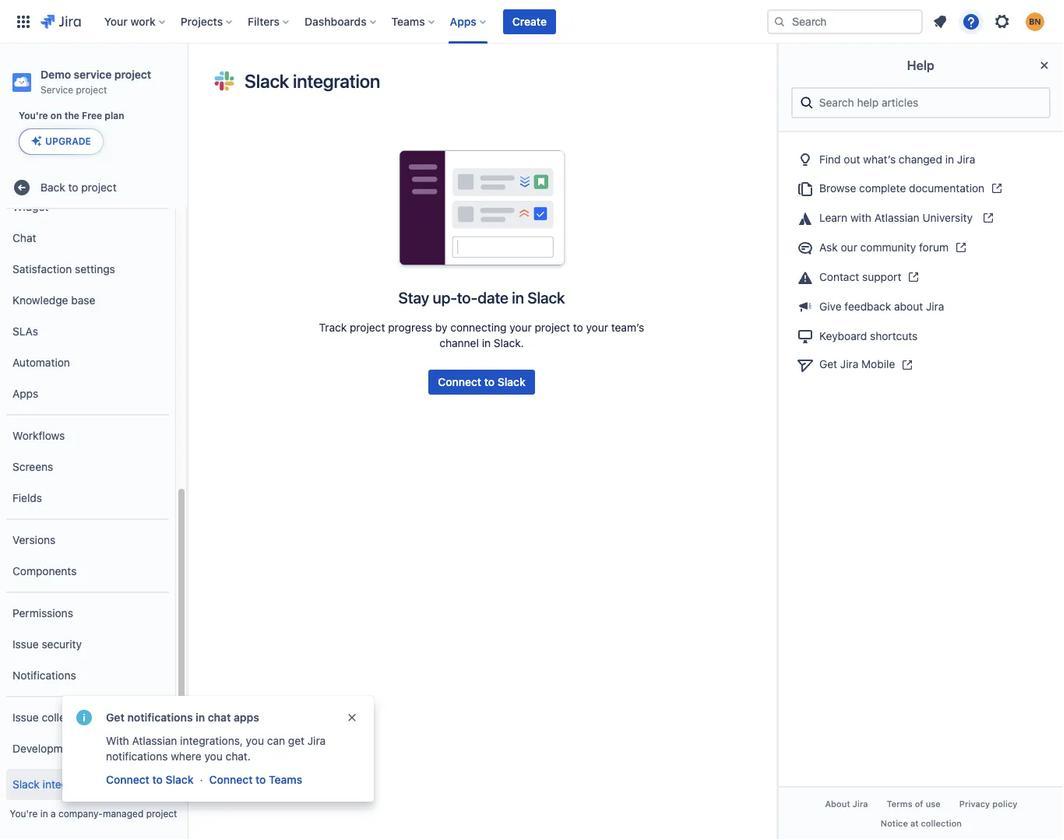 Task type: locate. For each thing, give the bounding box(es) containing it.
you're for you're in a company-managed project
[[10, 809, 38, 820]]

1 vertical spatial get
[[106, 711, 125, 724]]

jira inside "link"
[[926, 300, 945, 314]]

project right back
[[81, 181, 117, 194]]

plan
[[105, 110, 124, 122]]

you're
[[19, 110, 48, 122], [10, 809, 38, 820]]

policy
[[992, 799, 1017, 809]]

your work
[[104, 14, 156, 28]]

slack inside "button"
[[166, 774, 194, 787]]

get down keyboard
[[820, 358, 838, 371]]

0 horizontal spatial get
[[106, 711, 125, 724]]

apps right teams popup button
[[450, 14, 477, 28]]

2 group from the top
[[6, 415, 169, 519]]

search image
[[774, 15, 786, 28]]

the
[[64, 110, 79, 122]]

1 vertical spatial in
[[196, 711, 205, 724]]

1 vertical spatial apps
[[12, 387, 38, 400]]

1 connect from the left
[[106, 774, 149, 787]]

jira image
[[41, 12, 81, 31], [41, 12, 81, 31]]

demo
[[41, 68, 71, 81]]

slack integration
[[12, 778, 97, 791]]

notice
[[881, 819, 908, 829]]

0 vertical spatial issue
[[12, 638, 39, 651]]

keyboard shortcuts
[[820, 329, 918, 343]]

jira left "mobile"
[[840, 358, 859, 371]]

can
[[267, 735, 285, 748]]

connect down chat.
[[209, 774, 253, 787]]

connect to teams
[[209, 774, 302, 787]]

0 vertical spatial notifications
[[127, 711, 193, 724]]

learn with atlassian university
[[820, 211, 976, 224]]

with atlassian integrations, you can get jira notifications where you chat.
[[106, 735, 326, 763]]

group
[[6, 27, 169, 415], [6, 415, 169, 519], [6, 519, 169, 592], [6, 592, 169, 697], [6, 697, 169, 770]]

terms of use link
[[877, 794, 950, 814]]

1 group from the top
[[6, 27, 169, 415]]

get for get notifications in chat apps
[[106, 711, 125, 724]]

issue up development
[[12, 711, 39, 724]]

0 vertical spatial in
[[946, 153, 954, 166]]

1 vertical spatial you're
[[10, 809, 38, 820]]

notice at collection
[[881, 819, 962, 829]]

3 group from the top
[[6, 519, 169, 592]]

contact
[[820, 270, 859, 283]]

issue security
[[12, 638, 82, 651]]

ask our community forum link
[[791, 233, 1051, 263]]

atlassian down browse complete documentation
[[875, 211, 920, 224]]

issue for issue collectors
[[12, 711, 39, 724]]

0 horizontal spatial to
[[68, 181, 78, 194]]

1 horizontal spatial apps
[[450, 14, 477, 28]]

about jira
[[825, 799, 868, 809]]

connect to teams button
[[208, 771, 304, 790]]

out
[[844, 153, 860, 166]]

help
[[908, 58, 935, 72]]

1 horizontal spatial to
[[152, 774, 163, 787]]

0 horizontal spatial atlassian
[[132, 735, 177, 748]]

apps down automation
[[12, 387, 38, 400]]

documentation
[[909, 181, 985, 195]]

jira right about on the right bottom of page
[[852, 799, 868, 809]]

work
[[130, 14, 156, 28]]

project down connect to slack "button"
[[146, 809, 177, 820]]

apps inside group
[[12, 387, 38, 400]]

apps button
[[445, 9, 492, 34]]

you left can
[[246, 735, 264, 748]]

close image
[[1035, 56, 1054, 75]]

use
[[926, 799, 941, 809]]

you're in a company-managed project
[[10, 809, 177, 820]]

1 vertical spatial atlassian
[[132, 735, 177, 748]]

to for slack
[[152, 774, 163, 787]]

notifications image
[[931, 12, 950, 31]]

1 horizontal spatial connect
[[209, 774, 253, 787]]

in left chat
[[196, 711, 205, 724]]

issue down permissions
[[12, 638, 39, 651]]

components
[[12, 565, 77, 578]]

Search help articles field
[[815, 89, 1043, 117]]

apps for apps link
[[12, 387, 38, 400]]

issue collectors link
[[6, 703, 169, 734]]

you're left on
[[19, 110, 48, 122]]

info image
[[75, 709, 93, 728]]

your work button
[[100, 9, 171, 34]]

about
[[894, 300, 923, 314]]

you down integrations,
[[204, 750, 223, 763]]

integration
[[43, 778, 97, 791]]

1 issue from the top
[[12, 638, 39, 651]]

a
[[51, 809, 56, 820]]

knowledge
[[12, 293, 68, 307]]

slack down development
[[12, 778, 40, 791]]

create button
[[503, 9, 556, 34]]

projects button
[[176, 9, 238, 34]]

1 horizontal spatial get
[[820, 358, 838, 371]]

2 issue from the top
[[12, 711, 39, 724]]

mobile
[[862, 358, 895, 371]]

teams left apps dropdown button
[[392, 14, 425, 28]]

in
[[946, 153, 954, 166], [196, 711, 205, 724], [40, 809, 48, 820]]

browse complete documentation
[[820, 181, 985, 195]]

0 horizontal spatial teams
[[269, 774, 302, 787]]

issue collectors
[[12, 711, 91, 724]]

banner
[[0, 0, 1063, 44]]

fields link
[[6, 483, 169, 514]]

0 horizontal spatial connect
[[106, 774, 149, 787]]

connect up managed
[[106, 774, 149, 787]]

screens
[[12, 460, 53, 473]]

teams button
[[387, 9, 441, 34]]

notice at collection link
[[871, 814, 971, 834]]

0 vertical spatial atlassian
[[875, 211, 920, 224]]

slas
[[12, 325, 38, 338]]

0 horizontal spatial slack
[[12, 778, 40, 791]]

automation
[[12, 356, 70, 369]]

jira
[[957, 153, 976, 166], [926, 300, 945, 314], [840, 358, 859, 371], [308, 735, 326, 748], [852, 799, 868, 809]]

1 horizontal spatial slack
[[166, 774, 194, 787]]

2 connect from the left
[[209, 774, 253, 787]]

to inside button
[[256, 774, 266, 787]]

in up documentation
[[946, 153, 954, 166]]

slack down where
[[166, 774, 194, 787]]

issue
[[12, 638, 39, 651], [12, 711, 39, 724]]

settings image
[[993, 12, 1012, 31]]

about jira button
[[816, 794, 877, 814]]

jira right about
[[926, 300, 945, 314]]

1 horizontal spatial teams
[[392, 14, 425, 28]]

atlassian inside with atlassian integrations, you can get jira notifications where you chat.
[[132, 735, 177, 748]]

0 horizontal spatial apps
[[12, 387, 38, 400]]

upgrade button
[[19, 129, 103, 154]]

widget
[[12, 200, 49, 213]]

0 vertical spatial get
[[820, 358, 838, 371]]

group containing workflows
[[6, 415, 169, 519]]

you're for you're on the free plan
[[19, 110, 48, 122]]

projects
[[181, 14, 223, 28]]

notifications down with
[[106, 750, 168, 763]]

1 horizontal spatial atlassian
[[875, 211, 920, 224]]

on
[[51, 110, 62, 122]]

issue security link
[[6, 630, 169, 661]]

sidebar navigation image
[[170, 62, 204, 93]]

connect to slack
[[106, 774, 194, 787]]

1 vertical spatial you
[[204, 750, 223, 763]]

5 group from the top
[[6, 697, 169, 770]]

2 horizontal spatial to
[[256, 774, 266, 787]]

teams down can
[[269, 774, 302, 787]]

group containing issue collectors
[[6, 697, 169, 770]]

complete
[[859, 181, 906, 195]]

collection
[[921, 819, 962, 829]]

your profile and settings image
[[1026, 12, 1045, 31]]

base
[[71, 293, 95, 307]]

apps inside dropdown button
[[450, 14, 477, 28]]

contact support
[[820, 270, 902, 283]]

knowledge base link
[[6, 285, 169, 316]]

1 horizontal spatial you
[[246, 735, 264, 748]]

atlassian
[[875, 211, 920, 224], [132, 735, 177, 748]]

2 vertical spatial in
[[40, 809, 48, 820]]

our
[[841, 241, 858, 254]]

privacy policy link
[[950, 794, 1027, 814]]

project down service
[[76, 84, 107, 96]]

0 vertical spatial apps
[[450, 14, 477, 28]]

connect inside connect to slack "button"
[[106, 774, 149, 787]]

workflows
[[12, 429, 65, 442]]

1 vertical spatial issue
[[12, 711, 39, 724]]

teams inside popup button
[[392, 14, 425, 28]]

1 vertical spatial teams
[[269, 774, 302, 787]]

jira right get
[[308, 735, 326, 748]]

dashboards button
[[300, 9, 382, 34]]

slas link
[[6, 316, 169, 348]]

atlassian up where
[[132, 735, 177, 748]]

with
[[851, 211, 872, 224]]

0 horizontal spatial you
[[204, 750, 223, 763]]

to inside "button"
[[152, 774, 163, 787]]

get for get jira mobile
[[820, 358, 838, 371]]

0 vertical spatial teams
[[392, 14, 425, 28]]

1 vertical spatial notifications
[[106, 750, 168, 763]]

connect inside "connect to teams" button
[[209, 774, 253, 787]]

issue for issue security
[[12, 638, 39, 651]]

to
[[68, 181, 78, 194], [152, 774, 163, 787], [256, 774, 266, 787]]

0 vertical spatial you're
[[19, 110, 48, 122]]

notifications
[[12, 669, 76, 682]]

4 group from the top
[[6, 592, 169, 697]]

development tools
[[12, 742, 107, 755]]

0 vertical spatial you
[[246, 735, 264, 748]]

notifications up where
[[127, 711, 193, 724]]

in left a
[[40, 809, 48, 820]]

permissions
[[12, 607, 73, 620]]

you're left a
[[10, 809, 38, 820]]

get up with
[[106, 711, 125, 724]]



Task type: vqa. For each thing, say whether or not it's contained in the screenshot.
search field
yes



Task type: describe. For each thing, give the bounding box(es) containing it.
chat
[[12, 231, 36, 244]]

learn with atlassian university link
[[791, 204, 1051, 233]]

chat
[[208, 711, 231, 724]]

keyboard
[[820, 329, 867, 343]]

changed
[[899, 153, 943, 166]]

find
[[820, 153, 841, 166]]

collectors
[[42, 711, 91, 724]]

apps
[[234, 711, 259, 724]]

appswitcher icon image
[[14, 12, 33, 31]]

0 horizontal spatial in
[[40, 809, 48, 820]]

get
[[288, 735, 305, 748]]

apps for apps dropdown button
[[450, 14, 477, 28]]

connect for connect to teams
[[209, 774, 253, 787]]

knowledge base
[[12, 293, 95, 307]]

your
[[104, 14, 128, 28]]

service
[[41, 84, 73, 96]]

terms
[[887, 799, 912, 809]]

help image
[[962, 12, 981, 31]]

browse
[[820, 181, 856, 195]]

about
[[825, 799, 850, 809]]

security
[[42, 638, 82, 651]]

project right service
[[114, 68, 151, 81]]

1 horizontal spatial in
[[196, 711, 205, 724]]

group containing permissions
[[6, 592, 169, 697]]

versions link
[[6, 525, 169, 556]]

community
[[861, 241, 916, 254]]

to for project
[[68, 181, 78, 194]]

slack integration link
[[6, 770, 169, 801]]

satisfaction settings link
[[6, 254, 169, 285]]

get jira mobile link
[[791, 350, 1051, 380]]

group containing widget
[[6, 27, 169, 415]]

find out what's changed in jira link
[[791, 145, 1051, 174]]

browse complete documentation link
[[791, 174, 1051, 204]]

what's
[[863, 153, 896, 166]]

forum
[[919, 241, 949, 254]]

chat link
[[6, 223, 169, 254]]

jira inside with atlassian integrations, you can get jira notifications where you chat.
[[308, 735, 326, 748]]

connect to slack button
[[104, 771, 195, 790]]

jira up documentation
[[957, 153, 976, 166]]

settings
[[75, 262, 115, 276]]

demo service project service project
[[41, 68, 151, 96]]

ask
[[820, 241, 838, 254]]

widget link
[[6, 192, 169, 223]]

company-
[[58, 809, 103, 820]]

group containing versions
[[6, 519, 169, 592]]

tools
[[82, 742, 107, 755]]

create
[[512, 14, 547, 28]]

workflows link
[[6, 421, 169, 452]]

notifications inside with atlassian integrations, you can get jira notifications where you chat.
[[106, 750, 168, 763]]

back
[[41, 181, 65, 194]]

shortcuts
[[870, 329, 918, 343]]

give
[[820, 300, 842, 314]]

screens link
[[6, 452, 169, 483]]

filters button
[[243, 9, 295, 34]]

integrations,
[[180, 735, 243, 748]]

jira inside button
[[852, 799, 868, 809]]

slack inside "link"
[[12, 778, 40, 791]]

support
[[862, 270, 902, 283]]

apps link
[[6, 379, 169, 410]]

to for teams
[[256, 774, 266, 787]]

development tools link
[[6, 734, 169, 765]]

banner containing your work
[[0, 0, 1063, 44]]

upgrade
[[45, 136, 91, 147]]

free
[[82, 110, 102, 122]]

you're on the free plan
[[19, 110, 124, 122]]

learn
[[820, 211, 848, 224]]

service
[[74, 68, 112, 81]]

get notifications in chat apps
[[106, 711, 259, 724]]

primary element
[[9, 0, 767, 43]]

Search field
[[767, 9, 923, 34]]

back to project link
[[6, 172, 181, 203]]

find out what's changed in jira
[[820, 153, 976, 166]]

components link
[[6, 556, 169, 587]]

privacy
[[959, 799, 990, 809]]

teams inside button
[[269, 774, 302, 787]]

development
[[12, 742, 79, 755]]

back to project
[[41, 181, 117, 194]]

versions
[[12, 533, 56, 547]]

chat.
[[226, 750, 251, 763]]

terms of use
[[887, 799, 941, 809]]

ask our community forum
[[820, 241, 949, 254]]

give feedback about jira link
[[791, 292, 1051, 321]]

with
[[106, 735, 129, 748]]

fields
[[12, 491, 42, 505]]

connect for connect to slack
[[106, 774, 149, 787]]

at
[[910, 819, 918, 829]]

permissions link
[[6, 598, 169, 630]]

dismiss image
[[346, 712, 358, 724]]

2 horizontal spatial in
[[946, 153, 954, 166]]



